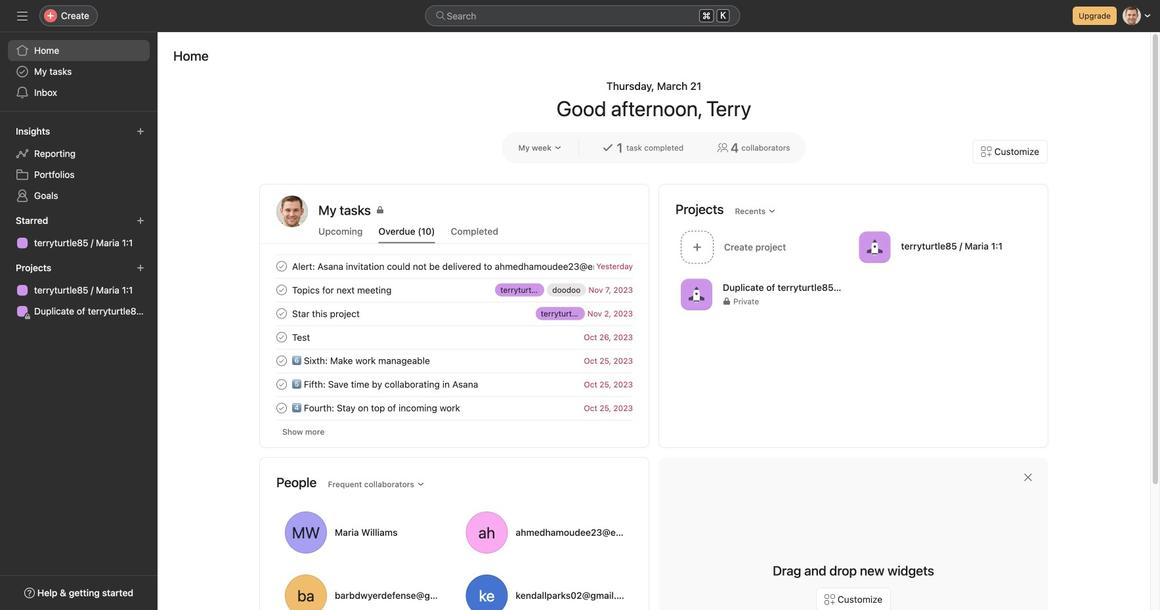 Task type: describe. For each thing, give the bounding box(es) containing it.
dismiss image
[[1023, 472, 1034, 483]]

mark complete image for 2nd mark complete option from the bottom
[[274, 329, 290, 345]]

mark complete image for 3rd mark complete checkbox
[[274, 353, 290, 369]]

hide sidebar image
[[17, 11, 28, 21]]

4 mark complete checkbox from the top
[[274, 377, 290, 393]]

new insights image
[[137, 127, 145, 135]]

0 horizontal spatial rocket image
[[689, 287, 705, 303]]

Search tasks, projects, and more text field
[[425, 5, 741, 26]]



Task type: locate. For each thing, give the bounding box(es) containing it.
new project or portfolio image
[[137, 264, 145, 272]]

Mark complete checkbox
[[274, 258, 290, 274], [274, 282, 290, 298], [274, 353, 290, 369], [274, 377, 290, 393]]

2 mark complete checkbox from the top
[[274, 329, 290, 345]]

mark complete image for first mark complete checkbox from the top of the page
[[274, 258, 290, 274]]

3 mark complete checkbox from the top
[[274, 353, 290, 369]]

add items to starred image
[[137, 217, 145, 225]]

1 mark complete checkbox from the top
[[274, 258, 290, 274]]

3 mark complete image from the top
[[274, 329, 290, 345]]

2 vertical spatial mark complete checkbox
[[274, 400, 290, 416]]

4 mark complete image from the top
[[274, 353, 290, 369]]

Mark complete checkbox
[[274, 306, 290, 322], [274, 329, 290, 345], [274, 400, 290, 416]]

list item
[[676, 227, 854, 267], [261, 255, 649, 278], [261, 278, 649, 302], [261, 302, 649, 326], [261, 326, 649, 349], [261, 349, 649, 373], [261, 373, 649, 396], [261, 396, 649, 420]]

mark complete image for fourth mark complete checkbox
[[274, 377, 290, 393]]

0 vertical spatial mark complete checkbox
[[274, 306, 290, 322]]

3 mark complete checkbox from the top
[[274, 400, 290, 416]]

mark complete image for 1st mark complete option from the top of the page
[[274, 306, 290, 322]]

None field
[[425, 5, 741, 26]]

1 vertical spatial rocket image
[[689, 287, 705, 303]]

0 vertical spatial mark complete image
[[274, 306, 290, 322]]

2 mark complete image from the top
[[274, 377, 290, 393]]

mark complete image for 3rd mark complete checkbox from the bottom of the page
[[274, 282, 290, 298]]

1 mark complete checkbox from the top
[[274, 306, 290, 322]]

mark complete image
[[274, 306, 290, 322], [274, 377, 290, 393]]

starred element
[[0, 209, 158, 256]]

projects element
[[0, 256, 158, 325]]

1 horizontal spatial rocket image
[[867, 239, 883, 255]]

view profile image
[[277, 196, 308, 227]]

rocket image
[[867, 239, 883, 255], [689, 287, 705, 303]]

0 vertical spatial rocket image
[[867, 239, 883, 255]]

1 mark complete image from the top
[[274, 258, 290, 274]]

mark complete image for third mark complete option from the top of the page
[[274, 400, 290, 416]]

1 mark complete image from the top
[[274, 306, 290, 322]]

2 mark complete checkbox from the top
[[274, 282, 290, 298]]

global element
[[0, 32, 158, 111]]

1 vertical spatial mark complete checkbox
[[274, 329, 290, 345]]

insights element
[[0, 120, 158, 209]]

1 vertical spatial mark complete image
[[274, 377, 290, 393]]

5 mark complete image from the top
[[274, 400, 290, 416]]

2 mark complete image from the top
[[274, 282, 290, 298]]

mark complete image
[[274, 258, 290, 274], [274, 282, 290, 298], [274, 329, 290, 345], [274, 353, 290, 369], [274, 400, 290, 416]]



Task type: vqa. For each thing, say whether or not it's contained in the screenshot.
SHOW OPTIONS icon
no



